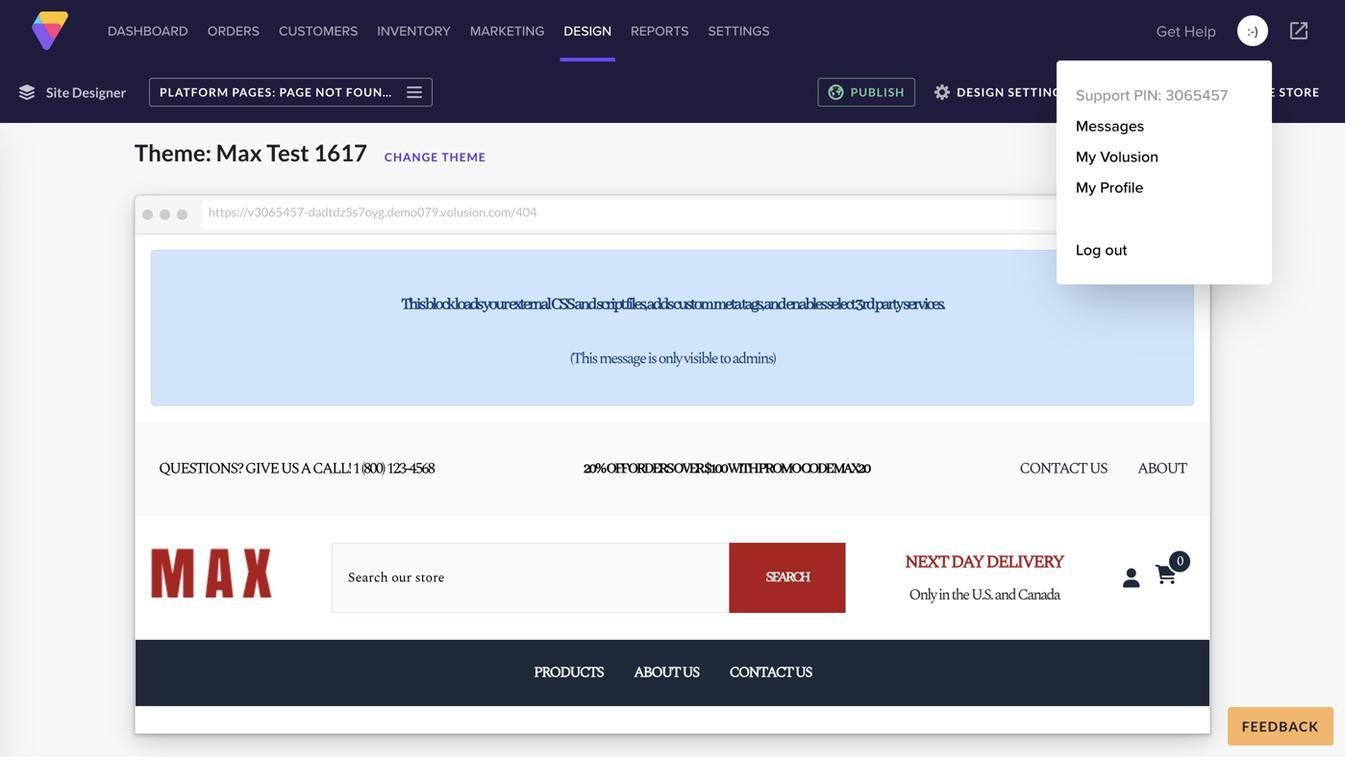 Task type: vqa. For each thing, say whether or not it's contained in the screenshot.
The Get Help link
yes



Task type: locate. For each thing, give the bounding box(es) containing it.
help
[[1184, 20, 1216, 42]]

dadtdz5s7oyg.demo079.volusion.com/404
[[308, 205, 537, 219]]

feedback
[[1242, 719, 1319, 735]]

:-
[[1247, 21, 1255, 40]]

live
[[1248, 85, 1276, 99]]

publish button
[[818, 78, 916, 107]]

designer
[[72, 84, 126, 100]]

found
[[346, 85, 392, 99]]

marketing button
[[466, 0, 548, 62]]

saved image
[[1120, 146, 1135, 162]]

site
[[46, 84, 69, 100]]

customers button
[[275, 0, 362, 62]]

:-)
[[1247, 21, 1258, 40]]

settings
[[1008, 85, 1069, 99]]

settings button
[[704, 0, 774, 62]]

settings
[[708, 21, 770, 40]]

platform pages: page not found - 404 button
[[149, 78, 433, 107]]

404
[[404, 85, 427, 99]]

:-) link
[[1237, 15, 1268, 46]]

https://v3065457-
[[209, 205, 308, 219]]

customers
[[279, 21, 358, 40]]

dashboard
[[108, 21, 188, 40]]

reports
[[631, 21, 689, 40]]

volusion-logo link
[[31, 12, 69, 50]]

change theme
[[384, 150, 486, 164]]

design
[[957, 85, 1005, 99]]

get help link
[[1150, 12, 1222, 50]]

saved
[[1142, 147, 1177, 163]]

get help
[[1156, 20, 1216, 42]]

design button
[[560, 0, 615, 62]]

view
[[1210, 85, 1245, 99]]

max
[[216, 139, 262, 166]]

)
[[1255, 21, 1258, 40]]

platform pages: page not found - 404
[[160, 85, 427, 99]]

reports button
[[627, 0, 693, 62]]

platform
[[160, 85, 229, 99]]

preview
[[1110, 85, 1169, 99]]

design settings
[[957, 85, 1069, 99]]

view live store button
[[1179, 78, 1330, 107]]



Task type: describe. For each thing, give the bounding box(es) containing it.
page
[[279, 85, 312, 99]]

marketing
[[470, 21, 545, 40]]

dashboard image
[[31, 12, 69, 50]]

inventory
[[377, 21, 451, 40]]

get
[[1156, 20, 1180, 42]]

store
[[1279, 85, 1320, 99]]

orders
[[207, 21, 260, 40]]

theme: max test 1617
[[135, 139, 367, 166]]

theme
[[442, 150, 486, 164]]

not
[[316, 85, 343, 99]]

https://v3065457-dadtdz5s7oyg.demo079.volusion.com/404
[[209, 205, 537, 219]]

design settings button
[[925, 78, 1079, 107]]

-
[[395, 85, 401, 99]]

inventory button
[[373, 0, 455, 62]]

design
[[564, 21, 612, 40]]

pages:
[[232, 85, 276, 99]]

dashboard link
[[104, 0, 192, 62]]

view live store
[[1210, 85, 1320, 99]]

feedback button
[[1228, 708, 1334, 746]]

orders button
[[204, 0, 263, 62]]

publish
[[851, 85, 905, 99]]

change
[[384, 150, 439, 164]]

site designer
[[46, 84, 126, 100]]

test
[[266, 139, 309, 166]]

theme:
[[135, 139, 212, 166]]

preview button
[[1079, 78, 1179, 107]]

1617
[[314, 139, 367, 166]]



